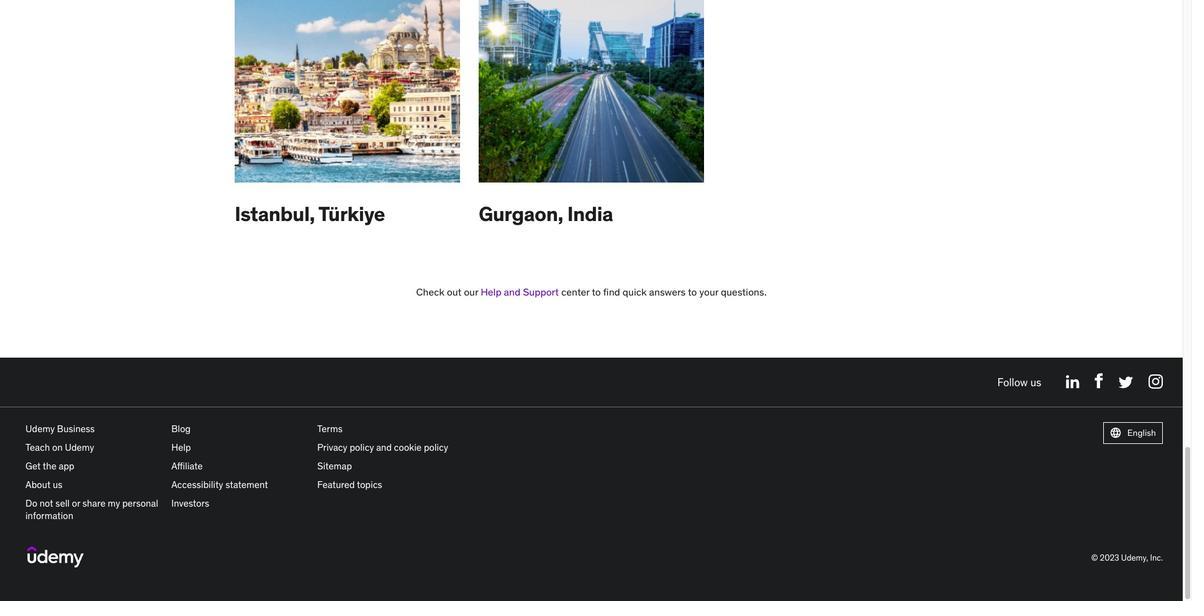 Task type: describe. For each thing, give the bounding box(es) containing it.
questions.
[[721, 286, 767, 298]]

answers
[[649, 286, 686, 298]]

sell
[[55, 497, 70, 509]]

1 vertical spatial udemy
[[65, 442, 94, 453]]

udemy image
[[27, 547, 84, 568]]

2 policy from the left
[[424, 442, 448, 453]]

terms
[[317, 423, 343, 435]]

1 policy from the left
[[350, 442, 374, 453]]

center
[[561, 286, 590, 298]]

istanbul, türkiye image
[[235, 0, 460, 182]]

personal
[[122, 497, 158, 509]]

1 vertical spatial and
[[376, 442, 392, 453]]

instagram button image
[[1149, 375, 1163, 389]]

english
[[1128, 427, 1156, 438]]

2023
[[1100, 553, 1119, 563]]

facebook button image
[[1095, 373, 1104, 389]]

statement
[[225, 479, 268, 491]]

information
[[25, 510, 73, 522]]

türkiye
[[318, 201, 385, 226]]

about
[[25, 479, 51, 491]]

0 vertical spatial help
[[481, 286, 502, 298]]

0 horizontal spatial udemy
[[25, 423, 55, 435]]

linkedin button image
[[1066, 375, 1080, 389]]

gurgaon, india image
[[479, 0, 704, 182]]

get
[[25, 460, 41, 472]]

1 vertical spatial help
[[171, 442, 191, 453]]

privacy policy and cookie policy
[[317, 442, 448, 453]]

istanbul, türkiye
[[235, 201, 385, 226]]

gurgaon,
[[479, 201, 563, 226]]

on
[[52, 442, 63, 453]]

check out our help and support center to find quick answers to your questions.
[[416, 286, 767, 298]]

do not sell or share my personal information
[[25, 497, 158, 522]]

get the app link
[[25, 460, 74, 472]]

cookie
[[394, 442, 422, 453]]

accessibility statement link
[[171, 479, 268, 491]]

the
[[43, 460, 56, 472]]

check
[[416, 286, 445, 298]]

teach on udemy link
[[25, 442, 94, 453]]

blog
[[171, 423, 191, 435]]

us for follow us
[[1031, 375, 1042, 389]]

istanbul,
[[235, 201, 315, 226]]

about us link
[[25, 479, 63, 491]]

share
[[82, 497, 105, 509]]

twitter button image
[[1118, 376, 1134, 389]]

help link
[[171, 442, 191, 453]]



Task type: vqa. For each thing, say whether or not it's contained in the screenshot.
topmost CA
no



Task type: locate. For each thing, give the bounding box(es) containing it.
business
[[57, 423, 95, 435]]

terms link
[[317, 423, 343, 435]]

udemy up teach
[[25, 423, 55, 435]]

0 vertical spatial udemy
[[25, 423, 55, 435]]

1 to from the left
[[592, 286, 601, 298]]

investors
[[171, 497, 209, 509]]

udemy
[[25, 423, 55, 435], [65, 442, 94, 453]]

1 vertical spatial us
[[53, 479, 63, 491]]

udemy down the business
[[65, 442, 94, 453]]

1 horizontal spatial us
[[1031, 375, 1042, 389]]

investors link
[[171, 497, 209, 509]]

support
[[523, 286, 559, 298]]

sitemap
[[317, 460, 352, 472]]

teach on udemy
[[25, 442, 94, 453]]

help down blog
[[171, 442, 191, 453]]

help
[[481, 286, 502, 298], [171, 442, 191, 453]]

find
[[603, 286, 620, 298]]

topics
[[357, 479, 382, 491]]

udemy business
[[25, 423, 95, 435]]

or
[[72, 497, 80, 509]]

follow
[[998, 375, 1028, 389]]

policy right privacy
[[350, 442, 374, 453]]

my
[[108, 497, 120, 509]]

sitemap link
[[317, 460, 352, 472]]

help right our
[[481, 286, 502, 298]]

do not sell or share my personal information link
[[25, 497, 158, 522]]

us right follow
[[1031, 375, 1042, 389]]

your
[[699, 286, 719, 298]]

©
[[1092, 553, 1098, 563]]

and left support
[[504, 286, 521, 298]]

app
[[59, 460, 74, 472]]

gurgaon, india
[[479, 201, 613, 226]]

not
[[40, 497, 53, 509]]

0 vertical spatial and
[[504, 286, 521, 298]]

1 horizontal spatial udemy
[[65, 442, 94, 453]]

1 horizontal spatial and
[[504, 286, 521, 298]]

teach
[[25, 442, 50, 453]]

accessibility
[[171, 479, 223, 491]]

do
[[25, 497, 37, 509]]

us up sell
[[53, 479, 63, 491]]

inc.
[[1150, 553, 1163, 563]]

accessibility statement
[[171, 479, 268, 491]]

privacy
[[317, 442, 347, 453]]

udemy,
[[1121, 553, 1148, 563]]

policy right 'cookie'
[[424, 442, 448, 453]]

affiliate link
[[171, 460, 203, 472]]

0 horizontal spatial us
[[53, 479, 63, 491]]

us
[[1031, 375, 1042, 389], [53, 479, 63, 491]]

to left your
[[688, 286, 697, 298]]

1 horizontal spatial policy
[[424, 442, 448, 453]]

privacy policy and cookie policy link
[[317, 442, 448, 453]]

to
[[592, 286, 601, 298], [688, 286, 697, 298]]

india
[[567, 201, 613, 226]]

featured topics link
[[317, 479, 382, 491]]

blog link
[[171, 423, 191, 435]]

help and support link
[[481, 286, 559, 298]]

quick
[[623, 286, 647, 298]]

get the app
[[25, 460, 74, 472]]

0 horizontal spatial to
[[592, 286, 601, 298]]

follow us
[[998, 375, 1042, 389]]

1 horizontal spatial help
[[481, 286, 502, 298]]

© 2023 udemy, inc.
[[1092, 553, 1163, 563]]

out
[[447, 286, 462, 298]]

about us
[[25, 479, 63, 491]]

to left find
[[592, 286, 601, 298]]

english button
[[1103, 422, 1163, 444]]

and
[[504, 286, 521, 298], [376, 442, 392, 453]]

featured topics
[[317, 479, 382, 491]]

our
[[464, 286, 478, 298]]

policy
[[350, 442, 374, 453], [424, 442, 448, 453]]

1 horizontal spatial to
[[688, 286, 697, 298]]

0 horizontal spatial and
[[376, 442, 392, 453]]

0 horizontal spatial policy
[[350, 442, 374, 453]]

us for about us
[[53, 479, 63, 491]]

affiliate
[[171, 460, 203, 472]]

featured
[[317, 479, 355, 491]]

2 to from the left
[[688, 286, 697, 298]]

and left 'cookie'
[[376, 442, 392, 453]]

0 horizontal spatial help
[[171, 442, 191, 453]]

udemy business link
[[25, 423, 95, 435]]

0 vertical spatial us
[[1031, 375, 1042, 389]]



